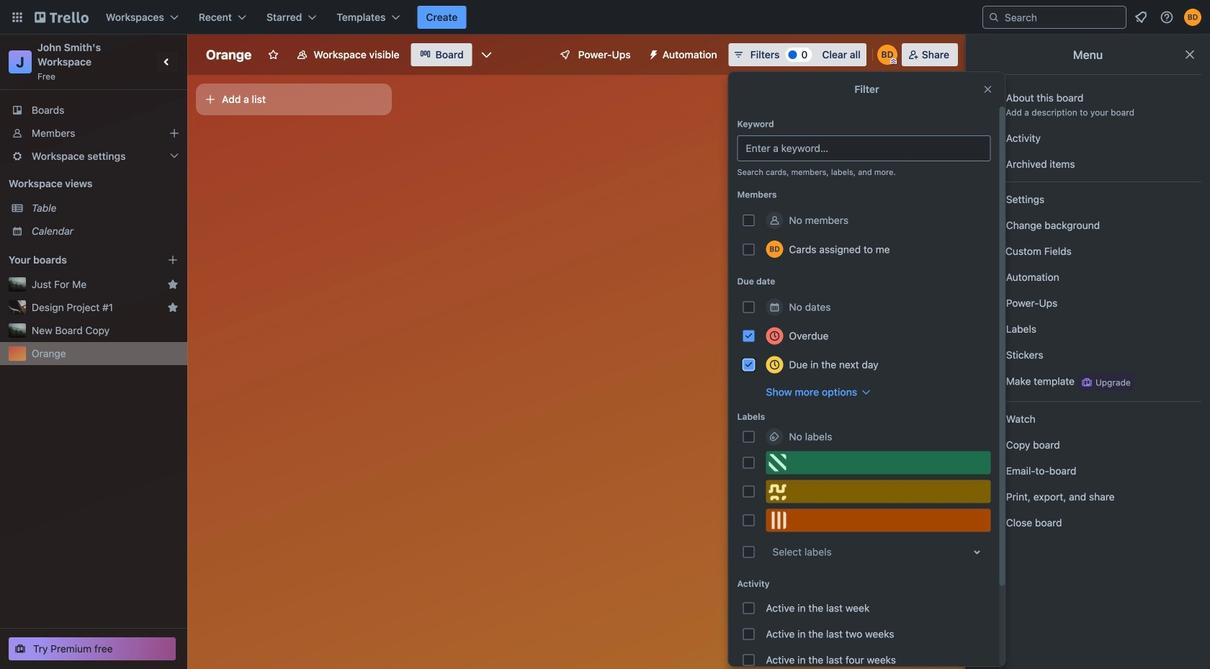 Task type: vqa. For each thing, say whether or not it's contained in the screenshot.
open icon
yes



Task type: describe. For each thing, give the bounding box(es) containing it.
color: yellow, title: none element
[[766, 480, 991, 503]]

search image
[[989, 12, 1000, 23]]

add board image
[[167, 254, 179, 266]]

customize views image
[[480, 48, 494, 62]]

primary element
[[0, 0, 1211, 35]]

open information menu image
[[1160, 10, 1175, 25]]

0 vertical spatial barb dwyer (barbdwyer3) image
[[1185, 9, 1202, 26]]

1 sm image from the top
[[984, 131, 998, 146]]

4 sm image from the top
[[984, 322, 998, 337]]

open image
[[969, 544, 986, 561]]

color: green, title: none element
[[766, 451, 991, 475]]

1 vertical spatial barb dwyer (barbdwyer3) image
[[878, 45, 898, 65]]

5 sm image from the top
[[984, 374, 998, 388]]

workspace navigation collapse icon image
[[157, 52, 177, 72]]

2 vertical spatial barb dwyer (barbdwyer3) image
[[766, 241, 784, 258]]



Task type: locate. For each thing, give the bounding box(es) containing it.
2 sm image from the top
[[984, 157, 998, 172]]

color: orange, title: none element
[[766, 509, 991, 532]]

Board name text field
[[199, 43, 259, 66]]

1 horizontal spatial barb dwyer (barbdwyer3) image
[[878, 45, 898, 65]]

Enter a keyword… text field
[[738, 135, 991, 161]]

7 sm image from the top
[[984, 516, 998, 530]]

None text field
[[773, 545, 776, 560]]

Search field
[[1000, 7, 1126, 27]]

this member is an admin of this board. image
[[891, 58, 897, 65]]

barb dwyer (barbdwyer3) image
[[1185, 9, 1202, 26], [878, 45, 898, 65], [766, 241, 784, 258]]

3 sm image from the top
[[984, 296, 998, 311]]

sm image
[[984, 131, 998, 146], [984, 157, 998, 172], [984, 296, 998, 311], [984, 322, 998, 337], [984, 374, 998, 388], [984, 490, 998, 504], [984, 516, 998, 530]]

back to home image
[[35, 6, 89, 29]]

1 vertical spatial starred icon image
[[167, 302, 179, 313]]

0 notifications image
[[1133, 9, 1150, 26]]

0 vertical spatial starred icon image
[[167, 279, 179, 290]]

0 horizontal spatial barb dwyer (barbdwyer3) image
[[766, 241, 784, 258]]

your boards with 4 items element
[[9, 252, 146, 269]]

6 sm image from the top
[[984, 490, 998, 504]]

2 horizontal spatial barb dwyer (barbdwyer3) image
[[1185, 9, 1202, 26]]

2 starred icon image from the top
[[167, 302, 179, 313]]

1 starred icon image from the top
[[167, 279, 179, 290]]

close popover image
[[983, 84, 994, 95]]

sm image
[[643, 43, 663, 63], [984, 192, 998, 207], [984, 270, 998, 285], [984, 348, 998, 362], [984, 412, 998, 427], [984, 438, 998, 453]]

star or unstar board image
[[268, 49, 279, 61]]

starred icon image
[[167, 279, 179, 290], [167, 302, 179, 313]]



